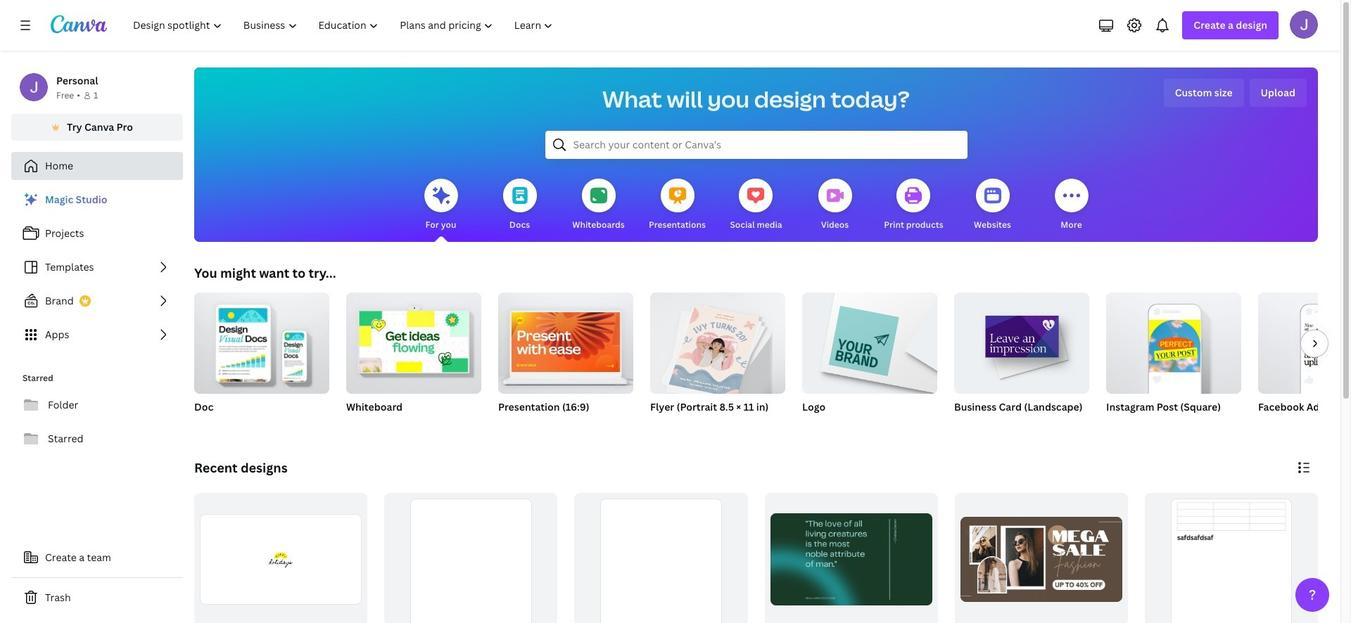 Task type: describe. For each thing, give the bounding box(es) containing it.
jacob simon image
[[1290, 11, 1319, 39]]

top level navigation element
[[124, 11, 566, 39]]



Task type: vqa. For each thing, say whether or not it's contained in the screenshot.
the topmost Folder
no



Task type: locate. For each thing, give the bounding box(es) containing it.
None search field
[[545, 131, 968, 159]]

Search search field
[[573, 132, 939, 158]]

list
[[11, 186, 183, 349]]

group
[[346, 287, 482, 432], [346, 287, 482, 394], [498, 287, 634, 432], [498, 287, 634, 394], [650, 287, 786, 432], [650, 287, 786, 399], [803, 287, 938, 432], [803, 287, 938, 394], [955, 287, 1090, 432], [955, 287, 1090, 394], [1107, 287, 1242, 432], [1107, 287, 1242, 394], [194, 293, 329, 432], [1259, 293, 1352, 432], [1259, 293, 1352, 394], [384, 494, 558, 624], [575, 494, 748, 624], [765, 494, 938, 624], [955, 494, 1128, 624], [1145, 494, 1319, 624]]



